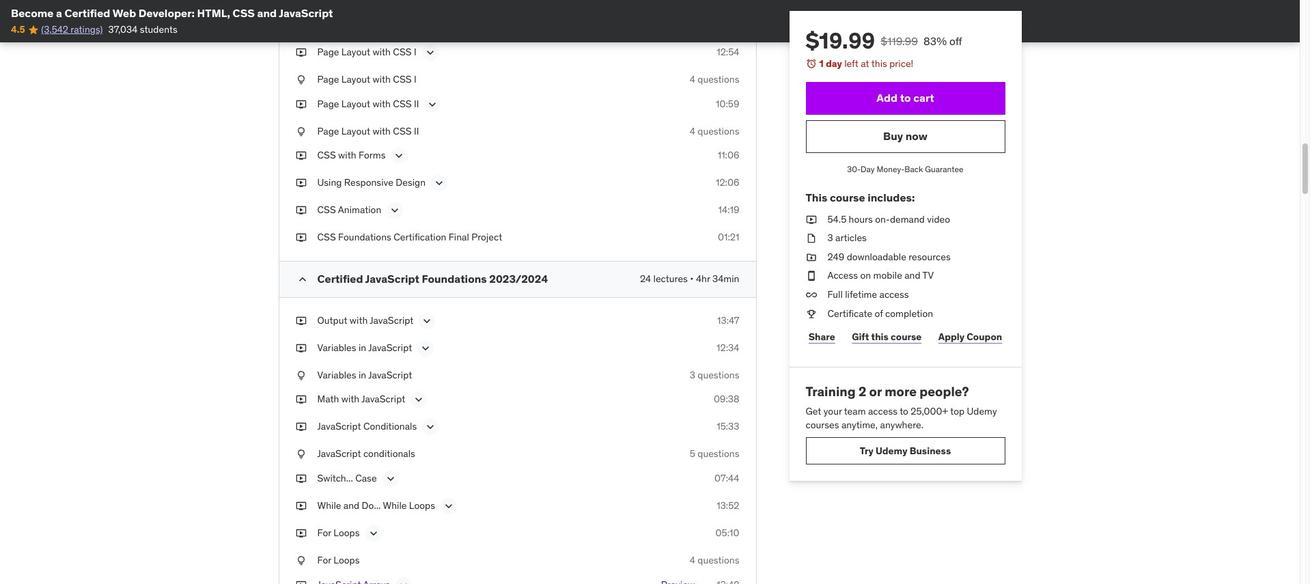Task type: vqa. For each thing, say whether or not it's contained in the screenshot.


Task type: locate. For each thing, give the bounding box(es) containing it.
questions for page layout with css i
[[698, 73, 739, 85]]

2 vertical spatial 4 questions
[[690, 554, 739, 566]]

using responsive design
[[317, 176, 426, 189]]

javascript
[[279, 6, 333, 20], [365, 272, 419, 285], [370, 314, 413, 326], [368, 341, 412, 354], [368, 369, 412, 381], [361, 393, 405, 405], [317, 420, 361, 433], [317, 448, 361, 460]]

5 questions
[[690, 448, 739, 460]]

money-
[[877, 164, 905, 174]]

javascript up 'math with javascript'
[[368, 369, 412, 381]]

and
[[257, 6, 277, 20], [905, 269, 921, 282], [343, 499, 359, 512]]

buy now
[[883, 129, 928, 143]]

variables down output in the bottom left of the page
[[317, 341, 356, 354]]

courses
[[806, 418, 839, 431]]

24
[[640, 272, 651, 285]]

questions up 07:44
[[698, 448, 739, 460]]

to up the anywhere.
[[900, 405, 908, 417]]

4 page from the top
[[317, 125, 339, 137]]

variables in javascript
[[317, 341, 412, 354], [317, 369, 412, 381]]

1 vertical spatial access
[[868, 405, 898, 417]]

show lecture description image for javascript
[[420, 314, 434, 328]]

4 questions for i
[[690, 73, 739, 85]]

0 horizontal spatial while
[[317, 499, 341, 512]]

3 page from the top
[[317, 97, 339, 110]]

4 questions up 10:59
[[690, 73, 739, 85]]

small image
[[295, 272, 309, 286]]

37,034
[[108, 23, 138, 36]]

2 vertical spatial 4
[[690, 554, 695, 566]]

0 horizontal spatial course
[[830, 191, 865, 205]]

add to cart button
[[806, 82, 1005, 114]]

0 vertical spatial to
[[900, 91, 911, 105]]

questions for page layout with css ii
[[698, 125, 739, 137]]

and left do...
[[343, 499, 359, 512]]

0 vertical spatial this
[[871, 57, 887, 70]]

83%
[[924, 34, 947, 48]]

0 vertical spatial loops
[[409, 499, 435, 512]]

ratings)
[[71, 23, 103, 36]]

11:06
[[718, 149, 739, 161]]

certificate
[[828, 307, 872, 319]]

249
[[828, 251, 844, 263]]

try udemy business link
[[806, 437, 1005, 465]]

loops
[[409, 499, 435, 512], [334, 527, 360, 539], [334, 554, 360, 566]]

at
[[861, 57, 869, 70]]

output
[[317, 314, 347, 326]]

top
[[950, 405, 965, 417]]

xsmall image
[[295, 46, 306, 59], [295, 73, 306, 86], [295, 97, 306, 111], [295, 125, 306, 138], [295, 149, 306, 162], [295, 176, 306, 190], [806, 213, 817, 226], [295, 231, 306, 244], [806, 288, 817, 302], [295, 341, 306, 355], [295, 420, 306, 434], [295, 448, 306, 461], [295, 472, 306, 485], [295, 499, 306, 513]]

business
[[910, 444, 951, 457]]

4 for page layout with css ii
[[690, 125, 695, 137]]

udemy right top
[[967, 405, 997, 417]]

1 vertical spatial this
[[871, 330, 889, 343]]

for loops
[[317, 527, 360, 539], [317, 554, 360, 566]]

switch...
[[317, 472, 353, 484]]

and left tv
[[905, 269, 921, 282]]

while down switch...
[[317, 499, 341, 512]]

4 for page layout with css i
[[690, 73, 695, 85]]

gift this course link
[[849, 323, 925, 351]]

1 page layout with css ii from the top
[[317, 97, 419, 110]]

certified right small icon
[[317, 272, 363, 285]]

0 vertical spatial 3
[[828, 232, 833, 244]]

12:54
[[717, 46, 739, 58]]

foundations down animation
[[338, 231, 391, 243]]

2 this from the top
[[871, 330, 889, 343]]

4 questions up 11:06
[[690, 125, 739, 137]]

css
[[233, 6, 255, 20], [399, 21, 418, 34], [393, 46, 412, 58], [393, 73, 412, 85], [393, 97, 412, 110], [393, 125, 412, 137], [317, 149, 336, 161], [317, 204, 336, 216], [317, 231, 336, 243]]

to inside training 2 or more people? get your team access to 25,000+ top udemy courses anytime, anywhere.
[[900, 405, 908, 417]]

0 horizontal spatial certified
[[64, 6, 110, 20]]

variables in javascript up 'math with javascript'
[[317, 369, 412, 381]]

1 horizontal spatial 3
[[828, 232, 833, 244]]

show lecture description image for page layout with css ii
[[426, 97, 440, 111]]

this course includes:
[[806, 191, 915, 205]]

2 page layout with css ii from the top
[[317, 125, 419, 137]]

demand
[[890, 213, 925, 225]]

xsmall image
[[295, 0, 306, 8], [295, 204, 306, 217], [806, 232, 817, 245], [806, 251, 817, 264], [806, 269, 817, 283], [806, 307, 817, 320], [295, 314, 306, 327], [295, 369, 306, 382], [295, 393, 306, 406], [295, 527, 306, 540], [295, 554, 306, 567], [295, 578, 306, 584]]

forms
[[359, 149, 386, 161]]

0 vertical spatial i
[[414, 46, 416, 58]]

more
[[885, 383, 917, 400]]

share button
[[806, 323, 838, 351]]

javascript conditionals
[[317, 448, 415, 460]]

(3,542 ratings)
[[41, 23, 103, 36]]

now
[[906, 129, 928, 143]]

1 vertical spatial in
[[359, 369, 366, 381]]

javascript down css foundations certification final project
[[365, 272, 419, 285]]

0 vertical spatial and
[[257, 6, 277, 20]]

0 vertical spatial ii
[[414, 97, 419, 110]]

show lecture description image
[[423, 46, 437, 59], [426, 97, 440, 111], [388, 204, 402, 217], [419, 341, 433, 355], [412, 393, 426, 407], [384, 472, 397, 486], [442, 499, 456, 513], [366, 527, 380, 540]]

0 vertical spatial foundations
[[338, 231, 391, 243]]

1 vertical spatial for loops
[[317, 554, 360, 566]]

foundations down final
[[422, 272, 487, 285]]

3 questions from the top
[[698, 369, 739, 381]]

resources
[[909, 251, 951, 263]]

udemy right try
[[876, 444, 908, 457]]

completion
[[885, 307, 933, 319]]

and right the html,
[[257, 6, 277, 20]]

4 questions
[[690, 73, 739, 85], [690, 125, 739, 137], [690, 554, 739, 566]]

access down 'or'
[[868, 405, 898, 417]]

certification
[[394, 231, 446, 243]]

this right gift
[[871, 330, 889, 343]]

full
[[828, 288, 843, 301]]

1 vertical spatial page layout with css ii
[[317, 125, 419, 137]]

1 horizontal spatial and
[[343, 499, 359, 512]]

questions for variables in javascript
[[698, 369, 739, 381]]

0 vertical spatial for loops
[[317, 527, 360, 539]]

34min
[[712, 272, 739, 285]]

css animation
[[317, 204, 381, 216]]

3
[[828, 232, 833, 244], [690, 369, 695, 381]]

1 vertical spatial i
[[414, 73, 416, 85]]

1 vertical spatial variables in javascript
[[317, 369, 412, 381]]

1 vertical spatial course
[[891, 330, 922, 343]]

hours
[[849, 213, 873, 225]]

show lecture description image for page layout with css i
[[423, 46, 437, 59]]

questions up 11:06
[[698, 125, 739, 137]]

page layout with css i
[[317, 46, 416, 58], [317, 73, 416, 85]]

1 layout from the top
[[341, 46, 370, 58]]

this
[[806, 191, 827, 205]]

2 4 from the top
[[690, 125, 695, 137]]

1 vertical spatial foundations
[[422, 272, 487, 285]]

5 questions from the top
[[698, 554, 739, 566]]

questions down "05:10"
[[698, 554, 739, 566]]

1 vertical spatial ii
[[414, 125, 419, 137]]

conditionals
[[363, 448, 415, 460]]

in down output with javascript
[[359, 341, 366, 354]]

downloadable
[[847, 251, 906, 263]]

understanding the css box model
[[317, 21, 465, 34]]

day
[[861, 164, 875, 174]]

1 in from the top
[[359, 341, 366, 354]]

while
[[317, 499, 341, 512], [383, 499, 407, 512]]

2 vertical spatial loops
[[334, 554, 360, 566]]

conditionals
[[363, 420, 417, 433]]

1 vertical spatial page layout with css i
[[317, 73, 416, 85]]

javascript down output with javascript
[[368, 341, 412, 354]]

1 vertical spatial udemy
[[876, 444, 908, 457]]

0 vertical spatial for
[[317, 527, 331, 539]]

on
[[860, 269, 871, 282]]

using
[[317, 176, 342, 189]]

lifetime
[[845, 288, 877, 301]]

certified
[[64, 6, 110, 20], [317, 272, 363, 285]]

or
[[869, 383, 882, 400]]

0 horizontal spatial udemy
[[876, 444, 908, 457]]

access down mobile
[[879, 288, 909, 301]]

1 4 questions from the top
[[690, 73, 739, 85]]

to left cart
[[900, 91, 911, 105]]

for
[[317, 527, 331, 539], [317, 554, 331, 566]]

1 vertical spatial variables
[[317, 369, 356, 381]]

show lecture description image
[[392, 149, 406, 163], [432, 176, 446, 190], [420, 314, 434, 328], [424, 420, 437, 434], [397, 578, 411, 584]]

1 horizontal spatial certified
[[317, 272, 363, 285]]

course up 54.5
[[830, 191, 865, 205]]

1 vertical spatial 3
[[690, 369, 695, 381]]

variables in javascript down output with javascript
[[317, 341, 412, 354]]

variables up math
[[317, 369, 356, 381]]

2 layout from the top
[[341, 73, 370, 85]]

show lecture description image for switch... case
[[384, 472, 397, 486]]

25,000+
[[911, 405, 948, 417]]

0 vertical spatial in
[[359, 341, 366, 354]]

1 horizontal spatial udemy
[[967, 405, 997, 417]]

box
[[420, 21, 436, 34]]

math
[[317, 393, 339, 405]]

1 horizontal spatial while
[[383, 499, 407, 512]]

2 for from the top
[[317, 554, 331, 566]]

4 layout from the top
[[341, 125, 370, 137]]

variables
[[317, 341, 356, 354], [317, 369, 356, 381]]

2 horizontal spatial and
[[905, 269, 921, 282]]

1 vertical spatial 4 questions
[[690, 125, 739, 137]]

12:34
[[717, 341, 739, 354]]

course down completion
[[891, 330, 922, 343]]

2 vertical spatial and
[[343, 499, 359, 512]]

gift this course
[[852, 330, 922, 343]]

2
[[859, 383, 866, 400]]

javascript down certified javascript foundations 2023/2024
[[370, 314, 413, 326]]

guarantee
[[925, 164, 964, 174]]

with
[[373, 46, 391, 58], [373, 73, 391, 85], [373, 97, 391, 110], [373, 125, 391, 137], [338, 149, 356, 161], [350, 314, 368, 326], [341, 393, 359, 405]]

5
[[690, 448, 695, 460]]

in up 'math with javascript'
[[359, 369, 366, 381]]

1 vertical spatial loops
[[334, 527, 360, 539]]

certified up ratings) on the left of the page
[[64, 6, 110, 20]]

udemy inside training 2 or more people? get your team access to 25,000+ top udemy courses anytime, anywhere.
[[967, 405, 997, 417]]

html,
[[197, 6, 230, 20]]

0 vertical spatial 4 questions
[[690, 73, 739, 85]]

1 for from the top
[[317, 527, 331, 539]]

0 vertical spatial page layout with css ii
[[317, 97, 419, 110]]

0 vertical spatial certified
[[64, 6, 110, 20]]

questions up 10:59
[[698, 73, 739, 85]]

2 questions from the top
[[698, 125, 739, 137]]

in
[[359, 341, 366, 354], [359, 369, 366, 381]]

1 questions from the top
[[698, 73, 739, 85]]

this right at
[[871, 57, 887, 70]]

to
[[900, 91, 911, 105], [900, 405, 908, 417]]

0 horizontal spatial and
[[257, 6, 277, 20]]

2 to from the top
[[900, 405, 908, 417]]

1 4 from the top
[[690, 73, 695, 85]]

05:10
[[716, 527, 739, 539]]

model
[[439, 21, 465, 34]]

1 horizontal spatial foundations
[[422, 272, 487, 285]]

1 page from the top
[[317, 46, 339, 58]]

0 vertical spatial udemy
[[967, 405, 997, 417]]

4 questions from the top
[[698, 448, 739, 460]]

3 for 3 questions
[[690, 369, 695, 381]]

2 4 questions from the top
[[690, 125, 739, 137]]

questions up 09:38
[[698, 369, 739, 381]]

0 vertical spatial page layout with css i
[[317, 46, 416, 58]]

i
[[414, 46, 416, 58], [414, 73, 416, 85]]

show lecture description image for design
[[432, 176, 446, 190]]

1 vertical spatial to
[[900, 405, 908, 417]]

0 horizontal spatial foundations
[[338, 231, 391, 243]]

to inside add to cart button
[[900, 91, 911, 105]]

4 questions down "05:10"
[[690, 554, 739, 566]]

1 to from the top
[[900, 91, 911, 105]]

0 horizontal spatial 3
[[690, 369, 695, 381]]

1 vertical spatial for
[[317, 554, 331, 566]]

0 vertical spatial variables in javascript
[[317, 341, 412, 354]]

while right do...
[[383, 499, 407, 512]]

$119.99
[[881, 34, 918, 48]]

0 vertical spatial variables
[[317, 341, 356, 354]]

1 vertical spatial 4
[[690, 125, 695, 137]]

0 vertical spatial 4
[[690, 73, 695, 85]]



Task type: describe. For each thing, give the bounding box(es) containing it.
cart
[[913, 91, 934, 105]]

1 variables in javascript from the top
[[317, 341, 412, 354]]

javascript up the conditionals
[[361, 393, 405, 405]]

3 questions
[[690, 369, 739, 381]]

apply coupon button
[[935, 323, 1005, 351]]

1 this from the top
[[871, 57, 887, 70]]

tv
[[923, 269, 934, 282]]

1 vertical spatial and
[[905, 269, 921, 282]]

includes:
[[868, 191, 915, 205]]

responsive
[[344, 176, 393, 189]]

0 vertical spatial course
[[830, 191, 865, 205]]

14:19
[[718, 204, 739, 216]]

•
[[690, 272, 694, 285]]

37,034 students
[[108, 23, 177, 36]]

3 articles
[[828, 232, 867, 244]]

2 page layout with css i from the top
[[317, 73, 416, 85]]

3 4 from the top
[[690, 554, 695, 566]]

anywhere.
[[880, 418, 924, 431]]

show lecture description image for variables in javascript
[[419, 341, 433, 355]]

lectures
[[653, 272, 688, 285]]

3 4 questions from the top
[[690, 554, 739, 566]]

3 layout from the top
[[341, 97, 370, 110]]

output with javascript
[[317, 314, 413, 326]]

certificate of completion
[[828, 307, 933, 319]]

while and do... while loops
[[317, 499, 435, 512]]

become a certified web developer: html, css and javascript
[[11, 6, 333, 20]]

javascript conditionals
[[317, 420, 417, 433]]

2 for loops from the top
[[317, 554, 360, 566]]

project
[[471, 231, 502, 243]]

2 page from the top
[[317, 73, 339, 85]]

of
[[875, 307, 883, 319]]

javascript up switch...
[[317, 448, 361, 460]]

on-
[[875, 213, 890, 225]]

0 vertical spatial access
[[879, 288, 909, 301]]

mobile
[[873, 269, 902, 282]]

understanding
[[317, 21, 381, 34]]

javascript up understanding
[[279, 6, 333, 20]]

1 while from the left
[[317, 499, 341, 512]]

2 i from the top
[[414, 73, 416, 85]]

4hr
[[696, 272, 710, 285]]

web
[[113, 6, 136, 20]]

css foundations certification final project
[[317, 231, 502, 243]]

(3,542
[[41, 23, 68, 36]]

the
[[383, 21, 397, 34]]

access inside training 2 or more people? get your team access to 25,000+ top udemy courses anytime, anywhere.
[[868, 405, 898, 417]]

$19.99
[[806, 27, 875, 55]]

4 questions for ii
[[690, 125, 739, 137]]

add to cart
[[877, 91, 934, 105]]

people?
[[920, 383, 969, 400]]

video
[[927, 213, 950, 225]]

students
[[140, 23, 177, 36]]

case
[[355, 472, 377, 484]]

4.5
[[11, 23, 25, 36]]

math with javascript
[[317, 393, 405, 405]]

1 page layout with css i from the top
[[317, 46, 416, 58]]

1 for loops from the top
[[317, 527, 360, 539]]

12:06
[[716, 176, 739, 189]]

24 lectures • 4hr 34min
[[640, 272, 739, 285]]

10:59
[[716, 97, 739, 110]]

buy now button
[[806, 120, 1005, 153]]

apply coupon
[[938, 330, 1002, 343]]

alarm image
[[806, 58, 817, 69]]

09:38
[[714, 393, 739, 405]]

day
[[826, 57, 842, 70]]

1 i from the top
[[414, 46, 416, 58]]

try udemy business
[[860, 444, 951, 457]]

left
[[844, 57, 859, 70]]

certified javascript foundations 2023/2024
[[317, 272, 548, 285]]

css with forms
[[317, 149, 386, 161]]

1
[[819, 57, 824, 70]]

$19.99 $119.99 83% off
[[806, 27, 962, 55]]

2 while from the left
[[383, 499, 407, 512]]

final
[[449, 231, 469, 243]]

off
[[949, 34, 962, 48]]

training 2 or more people? get your team access to 25,000+ top udemy courses anytime, anywhere.
[[806, 383, 997, 431]]

get
[[806, 405, 821, 417]]

show lecture description image for forms
[[392, 149, 406, 163]]

price!
[[890, 57, 913, 70]]

show lecture description image for for loops
[[366, 527, 380, 540]]

1 ii from the top
[[414, 97, 419, 110]]

design
[[396, 176, 426, 189]]

anytime,
[[842, 418, 878, 431]]

2 variables in javascript from the top
[[317, 369, 412, 381]]

249 downloadable resources
[[828, 251, 951, 263]]

animation
[[338, 204, 381, 216]]

54.5
[[828, 213, 847, 225]]

2 ii from the top
[[414, 125, 419, 137]]

buy
[[883, 129, 903, 143]]

13:47
[[717, 314, 739, 326]]

1 variables from the top
[[317, 341, 356, 354]]

show lecture description image for while and do... while loops
[[442, 499, 456, 513]]

15:33
[[717, 420, 739, 433]]

show lecture description image for css animation
[[388, 204, 402, 217]]

articles
[[835, 232, 867, 244]]

javascript down math
[[317, 420, 361, 433]]

apply
[[938, 330, 965, 343]]

1 horizontal spatial course
[[891, 330, 922, 343]]

54.5 hours on-demand video
[[828, 213, 950, 225]]

do...
[[362, 499, 381, 512]]

try
[[860, 444, 873, 457]]

1 vertical spatial certified
[[317, 272, 363, 285]]

2 variables from the top
[[317, 369, 356, 381]]

3 for 3 articles
[[828, 232, 833, 244]]

2 in from the top
[[359, 369, 366, 381]]

show lecture description image for math with javascript
[[412, 393, 426, 407]]

13:52
[[717, 499, 739, 512]]

developer:
[[139, 6, 195, 20]]



